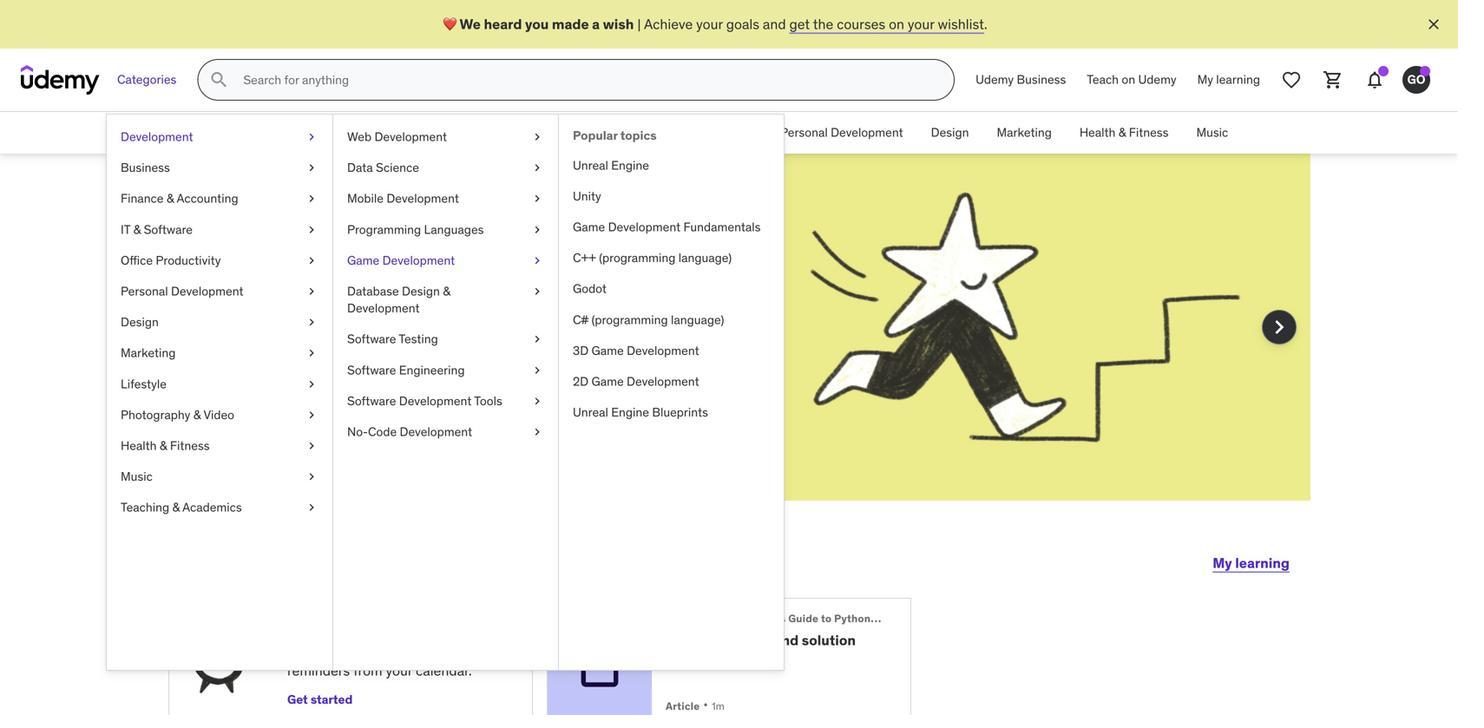 Task type: vqa. For each thing, say whether or not it's contained in the screenshot.
Power
no



Task type: locate. For each thing, give the bounding box(es) containing it.
xsmall image
[[305, 128, 319, 145], [530, 128, 544, 145], [305, 159, 319, 176], [305, 221, 319, 238], [530, 221, 544, 238], [305, 252, 319, 269], [530, 331, 544, 348], [305, 345, 319, 362], [530, 362, 544, 379], [530, 393, 544, 410], [305, 468, 319, 485]]

unreal down 2d
[[573, 404, 608, 420]]

finance & accounting
[[407, 125, 525, 140], [121, 191, 238, 206]]

1 horizontal spatial design
[[402, 283, 440, 299]]

personal for lifestyle
[[121, 283, 168, 299]]

xsmall image for software engineering
[[530, 362, 544, 379]]

1 vertical spatial on
[[1122, 72, 1135, 87]]

1 vertical spatial you
[[326, 324, 348, 342]]

2 udemy from the left
[[1138, 72, 1176, 87]]

finance & accounting down development link
[[121, 191, 238, 206]]

you left made
[[525, 15, 549, 33]]

get
[[445, 642, 467, 660], [287, 692, 308, 707]]

2 horizontal spatial business
[[1017, 72, 1066, 87]]

and down the learning
[[231, 344, 254, 361]]

office productivity
[[652, 125, 753, 140], [121, 252, 221, 268]]

unity
[[573, 188, 601, 204]]

2 vertical spatial design
[[121, 314, 159, 330]]

1 horizontal spatial health & fitness
[[1079, 125, 1169, 140]]

0 horizontal spatial programming
[[347, 222, 421, 237]]

1 vertical spatial finance & accounting
[[121, 191, 238, 206]]

your inside schedule time to learn a little each day adds up. get reminders from your calendar.
[[386, 662, 412, 680]]

2 vertical spatial business
[[121, 160, 170, 175]]

from
[[353, 662, 382, 680]]

1 horizontal spatial office productivity
[[652, 125, 753, 140]]

1 horizontal spatial udemy
[[1138, 72, 1176, 87]]

1 horizontal spatial marketing
[[997, 125, 1052, 140]]

1 horizontal spatial finance
[[407, 125, 450, 140]]

1 vertical spatial marketing
[[121, 345, 176, 361]]

0 vertical spatial productivity
[[687, 125, 753, 140]]

0 horizontal spatial it
[[121, 222, 130, 237]]

little up reminders
[[299, 642, 327, 660]]

& inside 'link'
[[193, 407, 201, 423]]

design link
[[917, 112, 983, 154], [107, 307, 332, 338]]

0 horizontal spatial office productivity link
[[107, 245, 332, 276]]

udemy down .
[[976, 72, 1014, 87]]

1 horizontal spatial programming
[[873, 612, 943, 625]]

godot link
[[559, 274, 784, 304]]

my learning link
[[1187, 59, 1271, 101], [1213, 542, 1290, 584]]

1 horizontal spatial get
[[445, 642, 467, 660]]

xsmall image inside finance & accounting link
[[305, 190, 319, 207]]

2 unreal from the top
[[573, 404, 608, 420]]

0 vertical spatial day
[[340, 229, 403, 274]]

health
[[1079, 125, 1116, 140], [121, 438, 157, 453]]

1 vertical spatial accounting
[[177, 191, 238, 206]]

office productivity for lifestyle
[[121, 252, 221, 268]]

0 horizontal spatial on
[[889, 15, 904, 33]]

1 horizontal spatial personal development
[[780, 125, 903, 140]]

accounting up data science link
[[463, 125, 525, 140]]

0 horizontal spatial finance & accounting link
[[107, 183, 332, 214]]

programming up game development
[[347, 222, 421, 237]]

article • 1m
[[666, 696, 724, 714]]

little
[[437, 229, 521, 274], [299, 642, 327, 660]]

1 vertical spatial health & fitness
[[121, 438, 210, 453]]

design
[[931, 125, 969, 140], [402, 283, 440, 299], [121, 314, 159, 330]]

office productivity link up unity link
[[638, 112, 766, 154]]

3d game development link
[[559, 335, 784, 366]]

1 vertical spatial finance
[[121, 191, 164, 206]]

xsmall image for programming languages
[[530, 221, 544, 238]]

engineering
[[399, 362, 465, 378]]

0 vertical spatial design link
[[917, 112, 983, 154]]

music link
[[1182, 112, 1242, 154], [107, 461, 332, 492]]

my
[[1197, 72, 1213, 87], [1213, 554, 1232, 572]]

teaching
[[121, 500, 169, 515]]

xsmall image inside lifestyle link
[[305, 376, 319, 393]]

started
[[311, 692, 353, 707]]

unreal down popular
[[573, 157, 608, 173]]

0 vertical spatial it & software link
[[539, 112, 638, 154]]

personal development link
[[766, 112, 917, 154], [107, 276, 332, 307]]

the down helps
[[288, 344, 309, 361]]

0 horizontal spatial health & fitness link
[[107, 430, 332, 461]]

1 vertical spatial music link
[[107, 461, 332, 492]]

0 vertical spatial marketing
[[997, 125, 1052, 140]]

xsmall image inside web development link
[[530, 128, 544, 145]]

learning inside "every day a little closer learning helps you reach your goals. keep learning and reap the rewards."
[[495, 324, 545, 342]]

web development link
[[333, 122, 558, 152]]

game up database
[[347, 252, 379, 268]]

it for lifestyle
[[121, 222, 130, 237]]

wishlist image
[[1281, 69, 1302, 90]]

reap
[[257, 344, 285, 361]]

web development
[[347, 129, 447, 144]]

business link
[[316, 112, 393, 154], [107, 152, 332, 183]]

engine down topics
[[611, 157, 649, 173]]

business left teach
[[1017, 72, 1066, 87]]

heard
[[484, 15, 522, 33]]

and inside the ultimate beginners guide to python programming 11. homework and solution
[[774, 631, 799, 649]]

0 vertical spatial unreal
[[573, 157, 608, 173]]

design link for health & fitness
[[917, 112, 983, 154]]

lifestyle
[[121, 376, 167, 392]]

1 horizontal spatial health
[[1079, 125, 1116, 140]]

get up calendar.
[[445, 642, 467, 660]]

database design & development
[[347, 283, 450, 316]]

0 horizontal spatial get
[[287, 692, 308, 707]]

godot
[[573, 281, 607, 297]]

1 vertical spatial get
[[287, 692, 308, 707]]

0 vertical spatial it
[[553, 125, 562, 140]]

get left started
[[287, 692, 308, 707]]

it & software for health & fitness
[[553, 125, 625, 140]]

on right courses
[[889, 15, 904, 33]]

the
[[813, 15, 833, 33], [288, 344, 309, 361]]

xsmall image inside design link
[[305, 314, 319, 331]]

2 vertical spatial and
[[774, 631, 799, 649]]

health down photography
[[121, 438, 157, 453]]

office productivity link for health & fitness
[[638, 112, 766, 154]]

a inside "every day a little closer learning helps you reach your goals. keep learning and reap the rewards."
[[409, 229, 430, 274]]

0 horizontal spatial it & software
[[121, 222, 193, 237]]

engine down 2d game development
[[611, 404, 649, 420]]

xsmall image inside game development link
[[530, 252, 544, 269]]

accounting
[[463, 125, 525, 140], [177, 191, 238, 206]]

music
[[1196, 125, 1228, 140], [121, 469, 153, 484]]

Search for anything text field
[[240, 65, 933, 95]]

fitness down photography & video
[[170, 438, 210, 453]]

xsmall image inside "mobile development" link
[[530, 190, 544, 207]]

language) down the godot link
[[671, 312, 724, 327]]

1 vertical spatial my learning link
[[1213, 542, 1290, 584]]

xsmall image inside marketing link
[[305, 345, 319, 362]]

fitness
[[1129, 125, 1169, 140], [170, 438, 210, 453]]

health down teach
[[1079, 125, 1116, 140]]

finance & accounting up data science link
[[407, 125, 525, 140]]

1 vertical spatial my learning
[[1213, 554, 1290, 572]]

2d game development link
[[559, 366, 784, 397]]

udemy right teach
[[1138, 72, 1176, 87]]

1 vertical spatial fitness
[[170, 438, 210, 453]]

goals
[[726, 15, 759, 33]]

beginners
[[734, 612, 786, 625]]

health & fitness link down teach on udemy link
[[1066, 112, 1182, 154]]

health & fitness down teach on udemy link
[[1079, 125, 1169, 140]]

unreal for unreal engine blueprints
[[573, 404, 608, 420]]

and
[[763, 15, 786, 33], [231, 344, 254, 361], [774, 631, 799, 649]]

get inside button
[[287, 692, 308, 707]]

xsmall image inside 'photography & video' 'link'
[[305, 406, 319, 423]]

office productivity for health & fitness
[[652, 125, 753, 140]]

business
[[1017, 72, 1066, 87], [330, 125, 379, 140], [121, 160, 170, 175]]

next image
[[1265, 313, 1293, 341]]

xsmall image inside software engineering link
[[530, 362, 544, 379]]

schedule
[[287, 616, 349, 634]]

each
[[330, 642, 360, 660]]

0 horizontal spatial marketing link
[[107, 338, 332, 369]]

(programming up 3d game development in the left of the page
[[592, 312, 668, 327]]

udemy image
[[21, 65, 100, 95]]

0 horizontal spatial personal development
[[121, 283, 243, 299]]

office productivity link up the learning
[[107, 245, 332, 276]]

little up database design & development link
[[437, 229, 521, 274]]

office productivity link
[[638, 112, 766, 154], [107, 245, 332, 276]]

let's
[[168, 542, 234, 578]]

start
[[240, 542, 307, 578]]

to inside schedule time to learn a little each day adds up. get reminders from your calendar.
[[386, 616, 400, 634]]

learning
[[1216, 72, 1260, 87], [495, 324, 545, 342], [1235, 554, 1290, 572]]

xsmall image inside development link
[[305, 128, 319, 145]]

0 vertical spatial little
[[437, 229, 521, 274]]

& for "teaching & academics" link in the bottom of the page
[[172, 500, 180, 515]]

business link for health & fitness
[[316, 112, 393, 154]]

0 horizontal spatial udemy
[[976, 72, 1014, 87]]

xsmall image
[[530, 159, 544, 176], [305, 190, 319, 207], [530, 190, 544, 207], [530, 252, 544, 269], [305, 283, 319, 300], [530, 283, 544, 300], [305, 314, 319, 331], [305, 376, 319, 393], [305, 406, 319, 423], [530, 423, 544, 440], [305, 437, 319, 454], [305, 499, 319, 516]]

design for health & fitness
[[931, 125, 969, 140]]

xsmall image for finance & accounting
[[305, 190, 319, 207]]

you up the rewards.
[[326, 324, 348, 342]]

finance & accounting link down development link
[[107, 183, 332, 214]]

1 vertical spatial it & software link
[[107, 214, 332, 245]]

0 horizontal spatial finance
[[121, 191, 164, 206]]

on
[[889, 15, 904, 33], [1122, 72, 1135, 87]]

health & fitness down photography
[[121, 438, 210, 453]]

xsmall image inside "teaching & academics" link
[[305, 499, 319, 516]]

mobile
[[347, 191, 384, 206]]

day up database
[[340, 229, 403, 274]]

your down adds at the left bottom
[[386, 662, 412, 680]]

1 udemy from the left
[[976, 72, 1014, 87]]

1 vertical spatial design link
[[107, 307, 332, 338]]

health & fitness link down video
[[107, 430, 332, 461]]

get started button
[[287, 688, 353, 712]]

carousel element
[[148, 154, 1310, 542]]

little inside schedule time to learn a little each day adds up. get reminders from your calendar.
[[299, 642, 327, 660]]

0 vertical spatial music link
[[1182, 112, 1242, 154]]

xsmall image for lifestyle
[[305, 376, 319, 393]]

xsmall image inside no-code development link
[[530, 423, 544, 440]]

tools
[[474, 393, 502, 409]]

get
[[789, 15, 810, 33]]

game right 3d
[[591, 343, 624, 358]]

xsmall image for photography & video
[[305, 406, 319, 423]]

1 horizontal spatial office
[[652, 125, 685, 140]]

finance & accounting link for health & fitness
[[393, 112, 539, 154]]

learning
[[231, 324, 285, 342]]

the inside "every day a little closer learning helps you reach your goals. keep learning and reap the rewards."
[[288, 344, 309, 361]]

0 vertical spatial personal
[[780, 125, 828, 140]]

0 vertical spatial office
[[652, 125, 685, 140]]

& for 'photography & video' 'link'
[[193, 407, 201, 423]]

c++ (programming language) link
[[559, 243, 784, 274]]

xsmall image inside it & software link
[[305, 221, 319, 238]]

1 horizontal spatial to
[[821, 612, 832, 625]]

xsmall image inside database design & development link
[[530, 283, 544, 300]]

1 horizontal spatial finance & accounting
[[407, 125, 525, 140]]

testing
[[399, 331, 438, 347]]

to inside the ultimate beginners guide to python programming 11. homework and solution
[[821, 612, 832, 625]]

software for software development tools
[[347, 393, 396, 409]]

marketing link
[[983, 112, 1066, 154], [107, 338, 332, 369]]

3d
[[573, 343, 589, 358]]

1 vertical spatial the
[[288, 344, 309, 361]]

1 horizontal spatial accounting
[[463, 125, 525, 140]]

0 vertical spatial office productivity link
[[638, 112, 766, 154]]

photography & video link
[[107, 400, 332, 430]]

0 vertical spatial finance & accounting link
[[393, 112, 539, 154]]

the right get
[[813, 15, 833, 33]]

0 vertical spatial personal development
[[780, 125, 903, 140]]

(programming down game development fundamentals
[[599, 250, 675, 266]]

it & software link
[[539, 112, 638, 154], [107, 214, 332, 245]]

engine for unreal engine blueprints
[[611, 404, 649, 420]]

game development element
[[558, 115, 784, 670]]

0 vertical spatial language)
[[678, 250, 732, 266]]

marketing link for health & fitness
[[983, 112, 1066, 154]]

0 vertical spatial engine
[[611, 157, 649, 173]]

1 horizontal spatial a
[[592, 15, 600, 33]]

to up the solution
[[821, 612, 832, 625]]

1 horizontal spatial marketing link
[[983, 112, 1066, 154]]

day inside schedule time to learn a little each day adds up. get reminders from your calendar.
[[363, 642, 385, 660]]

programming inside the ultimate beginners guide to python programming 11. homework and solution
[[873, 612, 943, 625]]

to right time
[[386, 616, 400, 634]]

0 horizontal spatial design link
[[107, 307, 332, 338]]

.
[[984, 15, 987, 33]]

2 engine from the top
[[611, 404, 649, 420]]

0 vertical spatial personal development link
[[766, 112, 917, 154]]

marketing link for lifestyle
[[107, 338, 332, 369]]

1 horizontal spatial little
[[437, 229, 521, 274]]

1 engine from the top
[[611, 157, 649, 173]]

finance & accounting link up "mobile development" link
[[393, 112, 539, 154]]

0 horizontal spatial a
[[409, 229, 430, 274]]

fitness down teach on udemy link
[[1129, 125, 1169, 140]]

business up data
[[330, 125, 379, 140]]

language) for c++ (programming language)
[[678, 250, 732, 266]]

xsmall image inside programming languages 'link'
[[530, 221, 544, 238]]

marketing up lifestyle at left bottom
[[121, 345, 176, 361]]

marketing down udemy business link
[[997, 125, 1052, 140]]

0 vertical spatial you
[[525, 15, 549, 33]]

& for finance & accounting link associated with health & fitness
[[453, 125, 460, 140]]

xsmall image inside software development tools link
[[530, 393, 544, 410]]

game development link
[[333, 245, 558, 276]]

web
[[347, 129, 372, 144]]

1 vertical spatial language)
[[671, 312, 724, 327]]

personal for health & fitness
[[780, 125, 828, 140]]

1 vertical spatial it & software
[[121, 222, 193, 237]]

guide
[[788, 612, 818, 625]]

xsmall image inside data science link
[[530, 159, 544, 176]]

office
[[652, 125, 685, 140], [121, 252, 153, 268]]

0 horizontal spatial personal
[[121, 283, 168, 299]]

day up the 'from'
[[363, 642, 385, 660]]

productivity for health & fitness
[[687, 125, 753, 140]]

1 vertical spatial office
[[121, 252, 153, 268]]

business link for lifestyle
[[107, 152, 332, 183]]

1 horizontal spatial it
[[553, 125, 562, 140]]

and down guide
[[774, 631, 799, 649]]

2 horizontal spatial design
[[931, 125, 969, 140]]

it & software link for health & fitness
[[539, 112, 638, 154]]

xsmall image for development
[[305, 128, 319, 145]]

and left get
[[763, 15, 786, 33]]

0 horizontal spatial it & software link
[[107, 214, 332, 245]]

0 vertical spatial finance & accounting
[[407, 125, 525, 140]]

udemy
[[976, 72, 1014, 87], [1138, 72, 1176, 87]]

0 horizontal spatial accounting
[[177, 191, 238, 206]]

your down database design & development
[[389, 324, 416, 342]]

(programming
[[599, 250, 675, 266], [592, 312, 668, 327]]

design link for lifestyle
[[107, 307, 332, 338]]

on right teach
[[1122, 72, 1135, 87]]

1 vertical spatial finance & accounting link
[[107, 183, 332, 214]]

you inside "every day a little closer learning helps you reach your goals. keep learning and reap the rewards."
[[326, 324, 348, 342]]

1 horizontal spatial design link
[[917, 112, 983, 154]]

unreal engine
[[573, 157, 649, 173]]

0 vertical spatial it & software
[[553, 125, 625, 140]]

programming languages link
[[333, 214, 558, 245]]

and inside "every day a little closer learning helps you reach your goals. keep learning and reap the rewards."
[[231, 344, 254, 361]]

0 horizontal spatial productivity
[[156, 252, 221, 268]]

accounting down development link
[[177, 191, 238, 206]]

programming right the python
[[873, 612, 943, 625]]

0 horizontal spatial business
[[121, 160, 170, 175]]

marketing link up video
[[107, 338, 332, 369]]

business down development link
[[121, 160, 170, 175]]

article
[[666, 700, 700, 713]]

marketing link down udemy business link
[[983, 112, 1066, 154]]

0 horizontal spatial marketing
[[121, 345, 176, 361]]

day
[[340, 229, 403, 274], [363, 642, 385, 660]]

1 unreal from the top
[[573, 157, 608, 173]]

go link
[[1396, 59, 1437, 101]]

&
[[453, 125, 460, 140], [565, 125, 573, 140], [1118, 125, 1126, 140], [166, 191, 174, 206], [133, 222, 141, 237], [443, 283, 450, 299], [193, 407, 201, 423], [160, 438, 167, 453], [172, 500, 180, 515]]

little inside "every day a little closer learning helps you reach your goals. keep learning and reap the rewards."
[[437, 229, 521, 274]]

0 vertical spatial accounting
[[463, 125, 525, 140]]

xsmall image for game development
[[530, 252, 544, 269]]

0 vertical spatial get
[[445, 642, 467, 660]]

language) down fundamentals
[[678, 250, 732, 266]]

1 vertical spatial unreal
[[573, 404, 608, 420]]

1 vertical spatial day
[[363, 642, 385, 660]]

photography
[[121, 407, 190, 423]]

engine for unreal engine
[[611, 157, 649, 173]]

to
[[821, 612, 832, 625], [386, 616, 400, 634]]

your inside "every day a little closer learning helps you reach your goals. keep learning and reap the rewards."
[[389, 324, 416, 342]]

xsmall image inside software testing link
[[530, 331, 544, 348]]

1 vertical spatial engine
[[611, 404, 649, 420]]



Task type: describe. For each thing, give the bounding box(es) containing it.
software development tools
[[347, 393, 502, 409]]

unreal engine blueprints link
[[559, 397, 784, 428]]

close image
[[1425, 16, 1442, 33]]

accounting for health & fitness
[[463, 125, 525, 140]]

xsmall image for personal development
[[305, 283, 319, 300]]

unreal for unreal engine
[[573, 157, 608, 173]]

every day a little closer learning helps you reach your goals. keep learning and reap the rewards.
[[231, 229, 545, 361]]

solution
[[802, 631, 856, 649]]

mobile development
[[347, 191, 459, 206]]

fundamentals
[[683, 219, 761, 235]]

xsmall image for design
[[305, 314, 319, 331]]

you have alerts image
[[1420, 66, 1430, 76]]

your left goals
[[696, 15, 723, 33]]

office for health & fitness
[[652, 125, 685, 140]]

0 vertical spatial fitness
[[1129, 125, 1169, 140]]

xsmall image for mobile development
[[530, 190, 544, 207]]

ultimate
[[687, 612, 731, 625]]

0 vertical spatial music
[[1196, 125, 1228, 140]]

finance & accounting for health & fitness
[[407, 125, 525, 140]]

shopping cart with 0 items image
[[1323, 69, 1343, 90]]

popular
[[573, 128, 618, 143]]

c# (programming language) link
[[559, 304, 784, 335]]

game development fundamentals link
[[559, 212, 784, 243]]

learn
[[403, 616, 436, 634]]

lifestyle link
[[107, 369, 332, 400]]

language) for c# (programming language)
[[671, 312, 724, 327]]

video
[[203, 407, 234, 423]]

gary
[[444, 542, 513, 578]]

software testing
[[347, 331, 438, 347]]

design for lifestyle
[[121, 314, 159, 330]]

11. homework and solution link
[[666, 631, 883, 649]]

•
[[703, 696, 708, 714]]

& for lifestyle it & software link
[[133, 222, 141, 237]]

business inside udemy business link
[[1017, 72, 1066, 87]]

time
[[353, 616, 383, 634]]

c#
[[573, 312, 589, 327]]

xsmall image for marketing
[[305, 345, 319, 362]]

a
[[287, 642, 296, 660]]

get inside schedule time to learn a little each day adds up. get reminders from your calendar.
[[445, 642, 467, 660]]

office productivity link for lifestyle
[[107, 245, 332, 276]]

unreal engine link
[[559, 150, 784, 181]]

1 horizontal spatial music link
[[1182, 112, 1242, 154]]

closer
[[231, 273, 336, 318]]

& for it & software link for health & fitness
[[565, 125, 573, 140]]

it & software link for lifestyle
[[107, 214, 332, 245]]

wishlist
[[938, 15, 984, 33]]

xsmall image for database design & development
[[530, 283, 544, 300]]

personal development link for lifestyle
[[107, 276, 332, 307]]

software engineering
[[347, 362, 465, 378]]

programming inside 'link'
[[347, 222, 421, 237]]

categories button
[[107, 59, 187, 101]]

development link
[[107, 122, 332, 152]]

homework
[[685, 631, 771, 649]]

0 vertical spatial health
[[1079, 125, 1116, 140]]

courses
[[837, 15, 885, 33]]

teaching & academics
[[121, 500, 242, 515]]

code
[[368, 424, 397, 440]]

game down unity
[[573, 219, 605, 235]]

topics
[[620, 128, 657, 143]]

data science
[[347, 160, 419, 175]]

c++
[[573, 250, 596, 266]]

1 horizontal spatial on
[[1122, 72, 1135, 87]]

it for health & fitness
[[553, 125, 562, 140]]

0 vertical spatial learning
[[1216, 72, 1260, 87]]

software for software testing
[[347, 331, 396, 347]]

mobile development link
[[333, 183, 558, 214]]

notifications image
[[1364, 69, 1385, 90]]

3d game development
[[573, 343, 699, 358]]

0 horizontal spatial fitness
[[170, 438, 210, 453]]

xsmall image for teaching & academics
[[305, 499, 319, 516]]

game development
[[347, 252, 455, 268]]

office for lifestyle
[[121, 252, 153, 268]]

xsmall image for data science
[[530, 159, 544, 176]]

xsmall image for software development tools
[[530, 393, 544, 410]]

no-code development link
[[333, 417, 558, 447]]

xsmall image for no-code development
[[530, 423, 544, 440]]

python
[[834, 612, 871, 625]]

schedule time to learn a little each day adds up. get reminders from your calendar.
[[287, 616, 472, 680]]

business for health & fitness
[[330, 125, 379, 140]]

blueprints
[[652, 404, 708, 420]]

2d
[[573, 374, 589, 389]]

it & software for lifestyle
[[121, 222, 193, 237]]

1 vertical spatial music
[[121, 469, 153, 484]]

xsmall image for software testing
[[530, 331, 544, 348]]

reach
[[351, 324, 386, 342]]

day inside "every day a little closer learning helps you reach your goals. keep learning and reap the rewards."
[[340, 229, 403, 274]]

udemy business link
[[965, 59, 1076, 101]]

xsmall image for health & fitness
[[305, 437, 319, 454]]

database design & development link
[[333, 276, 558, 324]]

xsmall image for music
[[305, 468, 319, 485]]

no-
[[347, 424, 368, 440]]

personal development link for health & fitness
[[766, 112, 917, 154]]

c# (programming language)
[[573, 312, 724, 327]]

submit search image
[[209, 69, 229, 90]]

1 horizontal spatial you
[[525, 15, 549, 33]]

teach on udemy link
[[1076, 59, 1187, 101]]

marketing for health & fitness
[[997, 125, 1052, 140]]

get the courses on your wishlist link
[[789, 15, 984, 33]]

2d game development
[[573, 374, 699, 389]]

2 vertical spatial learning
[[1235, 554, 1290, 572]]

(programming for c++
[[599, 250, 675, 266]]

udemy business
[[976, 72, 1066, 87]]

business for lifestyle
[[121, 160, 170, 175]]

0 vertical spatial my
[[1197, 72, 1213, 87]]

1m
[[712, 700, 724, 713]]

design inside database design & development
[[402, 283, 440, 299]]

productivity for lifestyle
[[156, 252, 221, 268]]

keep
[[459, 324, 491, 342]]

c++ (programming language)
[[573, 250, 732, 266]]

learning,
[[312, 542, 438, 578]]

|
[[637, 15, 641, 33]]

1 vertical spatial my
[[1213, 554, 1232, 572]]

accounting for lifestyle
[[177, 191, 238, 206]]

reminders
[[287, 662, 350, 680]]

teaching & academics link
[[107, 492, 332, 523]]

1 horizontal spatial health & fitness link
[[1066, 112, 1182, 154]]

rewards.
[[312, 344, 365, 361]]

0 vertical spatial health & fitness
[[1079, 125, 1169, 140]]

0 vertical spatial the
[[813, 15, 833, 33]]

academics
[[182, 500, 242, 515]]

languages
[[424, 222, 484, 237]]

game development fundamentals
[[573, 219, 761, 235]]

software development tools link
[[333, 386, 558, 417]]

(programming for c#
[[592, 312, 668, 327]]

finance & accounting for lifestyle
[[121, 191, 238, 206]]

made
[[552, 15, 589, 33]]

get started
[[287, 692, 353, 707]]

xsmall image for office productivity
[[305, 252, 319, 269]]

xsmall image for web development
[[530, 128, 544, 145]]

the
[[666, 612, 684, 625]]

software for software engineering
[[347, 362, 396, 378]]

data science link
[[333, 152, 558, 183]]

& for lifestyle's finance & accounting link
[[166, 191, 174, 206]]

programming languages
[[347, 222, 484, 237]]

let's start learning, gary
[[168, 542, 513, 578]]

every
[[231, 229, 333, 274]]

no-code development
[[347, 424, 472, 440]]

0 vertical spatial my learning
[[1197, 72, 1260, 87]]

0 vertical spatial on
[[889, 15, 904, 33]]

finance for health & fitness
[[407, 125, 450, 140]]

game right 2d
[[591, 374, 624, 389]]

your left wishlist
[[908, 15, 934, 33]]

development inside database design & development
[[347, 300, 420, 316]]

go
[[1407, 72, 1425, 87]]

1 vertical spatial health
[[121, 438, 157, 453]]

0 vertical spatial my learning link
[[1187, 59, 1271, 101]]

popular topics
[[573, 128, 657, 143]]

& inside database design & development
[[443, 283, 450, 299]]

photography & video
[[121, 407, 234, 423]]

0 vertical spatial and
[[763, 15, 786, 33]]

0 vertical spatial a
[[592, 15, 600, 33]]

finance & accounting link for lifestyle
[[107, 183, 332, 214]]

1 unread notification image
[[1378, 66, 1389, 76]]

helps
[[289, 324, 322, 342]]

personal development for lifestyle
[[121, 283, 243, 299]]

finance for lifestyle
[[121, 191, 164, 206]]

personal development for health & fitness
[[780, 125, 903, 140]]

marketing for lifestyle
[[121, 345, 176, 361]]

xsmall image for business
[[305, 159, 319, 176]]

the ultimate beginners guide to python programming 11. homework and solution
[[666, 612, 943, 649]]

xsmall image for it & software
[[305, 221, 319, 238]]



